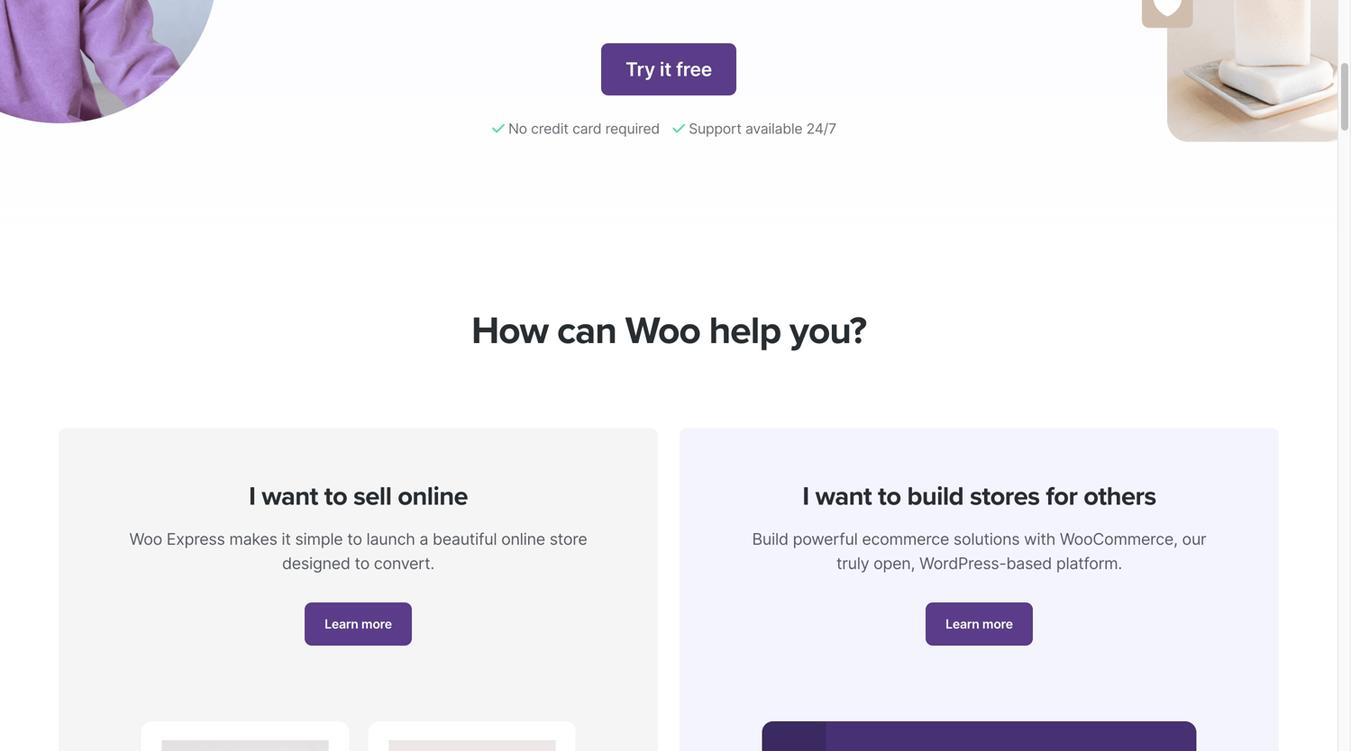 Task type: vqa. For each thing, say whether or not it's contained in the screenshot.
IT
yes



Task type: locate. For each thing, give the bounding box(es) containing it.
1 vertical spatial woo
[[129, 530, 162, 550]]

2 i from the left
[[803, 482, 809, 513]]

online left store
[[501, 530, 545, 550]]

sell
[[353, 482, 392, 513]]

online up a
[[398, 482, 468, 513]]

learn more down the wordpress-
[[946, 617, 1013, 633]]

more
[[361, 617, 392, 633], [983, 617, 1013, 633]]

2 want from the left
[[815, 482, 872, 513]]

1 horizontal spatial it
[[660, 58, 672, 81]]

learn more link for build
[[926, 603, 1033, 647]]

0 vertical spatial online
[[398, 482, 468, 513]]

0 horizontal spatial learn more
[[325, 617, 392, 633]]

learn down the wordpress-
[[946, 617, 980, 633]]

1 vertical spatial it
[[282, 530, 291, 550]]

want up the powerful
[[815, 482, 872, 513]]

learn for sell
[[325, 617, 358, 633]]

learn more for build
[[946, 617, 1013, 633]]

0 vertical spatial woo
[[625, 309, 700, 354]]

online
[[398, 482, 468, 513], [501, 530, 545, 550]]

0 horizontal spatial online
[[398, 482, 468, 513]]

2 learn more link from the left
[[926, 603, 1033, 647]]

learn more link down the wordpress-
[[926, 603, 1033, 647]]

2 more from the left
[[983, 617, 1013, 633]]

convert.
[[374, 554, 435, 574]]

stores
[[970, 482, 1040, 513]]

based platform.
[[1006, 554, 1122, 574]]

1 want from the left
[[262, 482, 318, 513]]

learn more link down woo express makes it simple to launch a beautiful online store designed to convert.
[[305, 603, 412, 647]]

i up "makes"
[[249, 482, 255, 513]]

1 horizontal spatial woo
[[625, 309, 700, 354]]

beautiful
[[433, 530, 497, 550]]

1 horizontal spatial more
[[983, 617, 1013, 633]]

build powerful ecommerce solutions with woocommerce, our truly open, wordpress-based platform.
[[752, 530, 1207, 574]]

no credit card required
[[505, 120, 664, 137]]

express
[[167, 530, 225, 550]]

i up the powerful
[[803, 482, 809, 513]]

0 horizontal spatial i
[[249, 482, 255, 513]]

1 horizontal spatial online
[[501, 530, 545, 550]]

makes
[[229, 530, 277, 550]]

1 horizontal spatial learn more
[[946, 617, 1013, 633]]

1 horizontal spatial learn
[[946, 617, 980, 633]]

1 learn more from the left
[[325, 617, 392, 633]]

required
[[605, 120, 660, 137]]

0 horizontal spatial learn more link
[[305, 603, 412, 647]]

to up "ecommerce"
[[878, 482, 901, 513]]

learn more
[[325, 617, 392, 633], [946, 617, 1013, 633]]

want up simple
[[262, 482, 318, 513]]

0 horizontal spatial learn
[[325, 617, 358, 633]]

others
[[1084, 482, 1156, 513]]

how
[[471, 309, 548, 354]]

online inside woo express makes it simple to launch a beautiful online store designed to convert.
[[501, 530, 545, 550]]

1 learn more link from the left
[[305, 603, 412, 647]]

learn down designed at the bottom left of the page
[[325, 617, 358, 633]]

more down convert.
[[361, 617, 392, 633]]

woo right 'can'
[[625, 309, 700, 354]]

available
[[746, 120, 803, 137]]

it right "try" at left
[[660, 58, 672, 81]]

2 learn from the left
[[946, 617, 980, 633]]

want
[[262, 482, 318, 513], [815, 482, 872, 513]]

launch
[[366, 530, 415, 550]]

0 vertical spatial it
[[660, 58, 672, 81]]

1 more from the left
[[361, 617, 392, 633]]

support available 24/7
[[685, 120, 837, 137]]

more down the wordpress-
[[983, 617, 1013, 633]]

woo left express at the left
[[129, 530, 162, 550]]

try
[[626, 58, 655, 81]]

1 horizontal spatial i
[[803, 482, 809, 513]]

store
[[550, 530, 587, 550]]

0 horizontal spatial woo
[[129, 530, 162, 550]]

1 vertical spatial online
[[501, 530, 545, 550]]

0 horizontal spatial more
[[361, 617, 392, 633]]

1 learn from the left
[[325, 617, 358, 633]]

0 horizontal spatial want
[[262, 482, 318, 513]]

it left simple
[[282, 530, 291, 550]]

it
[[660, 58, 672, 81], [282, 530, 291, 550]]

more for online
[[361, 617, 392, 633]]

simple
[[295, 530, 343, 550]]

it inside woo express makes it simple to launch a beautiful online store designed to convert.
[[282, 530, 291, 550]]

learn more down woo express makes it simple to launch a beautiful online store designed to convert.
[[325, 617, 392, 633]]

1 horizontal spatial want
[[815, 482, 872, 513]]

to
[[324, 482, 347, 513], [878, 482, 901, 513], [347, 530, 362, 550], [355, 554, 370, 574]]

learn
[[325, 617, 358, 633], [946, 617, 980, 633]]

0 horizontal spatial it
[[282, 530, 291, 550]]

1 i from the left
[[249, 482, 255, 513]]

want for i want to build stores for others
[[815, 482, 872, 513]]

learn more link
[[305, 603, 412, 647], [926, 603, 1033, 647]]

1 horizontal spatial learn more link
[[926, 603, 1033, 647]]

check image
[[673, 122, 685, 136]]

2 learn more from the left
[[946, 617, 1013, 633]]

woocommerce,
[[1060, 530, 1178, 550]]

i
[[249, 482, 255, 513], [803, 482, 809, 513]]

check image
[[492, 122, 505, 136]]

open,
[[874, 554, 915, 574]]

build
[[752, 530, 789, 550]]

learn more for sell
[[325, 617, 392, 633]]

solutions
[[954, 530, 1020, 550]]

woo
[[625, 309, 700, 354], [129, 530, 162, 550]]

wordpress-
[[920, 554, 1007, 574]]



Task type: describe. For each thing, give the bounding box(es) containing it.
can
[[557, 309, 616, 354]]

powerful
[[793, 530, 858, 550]]

illustration of two product cards, with a plan and an abstract shape image
[[141, 722, 576, 752]]

illustration of lines of development code image
[[762, 722, 1197, 752]]

build
[[907, 482, 964, 513]]

to left sell
[[324, 482, 347, 513]]

woo express makes it simple to launch a beautiful online store designed to convert.
[[129, 530, 587, 574]]

no
[[508, 120, 527, 137]]

our
[[1182, 530, 1207, 550]]

want for i want to sell online
[[262, 482, 318, 513]]

try it free link
[[601, 43, 737, 96]]

support
[[689, 120, 742, 137]]

designed
[[282, 554, 350, 574]]

you?
[[790, 309, 866, 354]]

free
[[676, 58, 712, 81]]

how can woo help you?
[[471, 309, 866, 354]]

more for stores
[[983, 617, 1013, 633]]

ecommerce
[[862, 530, 949, 550]]

learn more link for sell
[[305, 603, 412, 647]]

with
[[1024, 530, 1056, 550]]

try it free
[[626, 58, 712, 81]]

to down launch
[[355, 554, 370, 574]]

for
[[1046, 482, 1078, 513]]

i want to sell online
[[249, 482, 468, 513]]

to right simple
[[347, 530, 362, 550]]

card
[[573, 120, 602, 137]]

24/7
[[806, 120, 837, 137]]

a
[[420, 530, 428, 550]]

credit
[[531, 120, 569, 137]]

truly
[[837, 554, 869, 574]]

woo inside woo express makes it simple to launch a beautiful online store designed to convert.
[[129, 530, 162, 550]]

learn for build
[[946, 617, 980, 633]]

i want to build stores for others
[[803, 482, 1156, 513]]

help
[[709, 309, 781, 354]]

i for i want to sell online
[[249, 482, 255, 513]]

i for i want to build stores for others
[[803, 482, 809, 513]]



